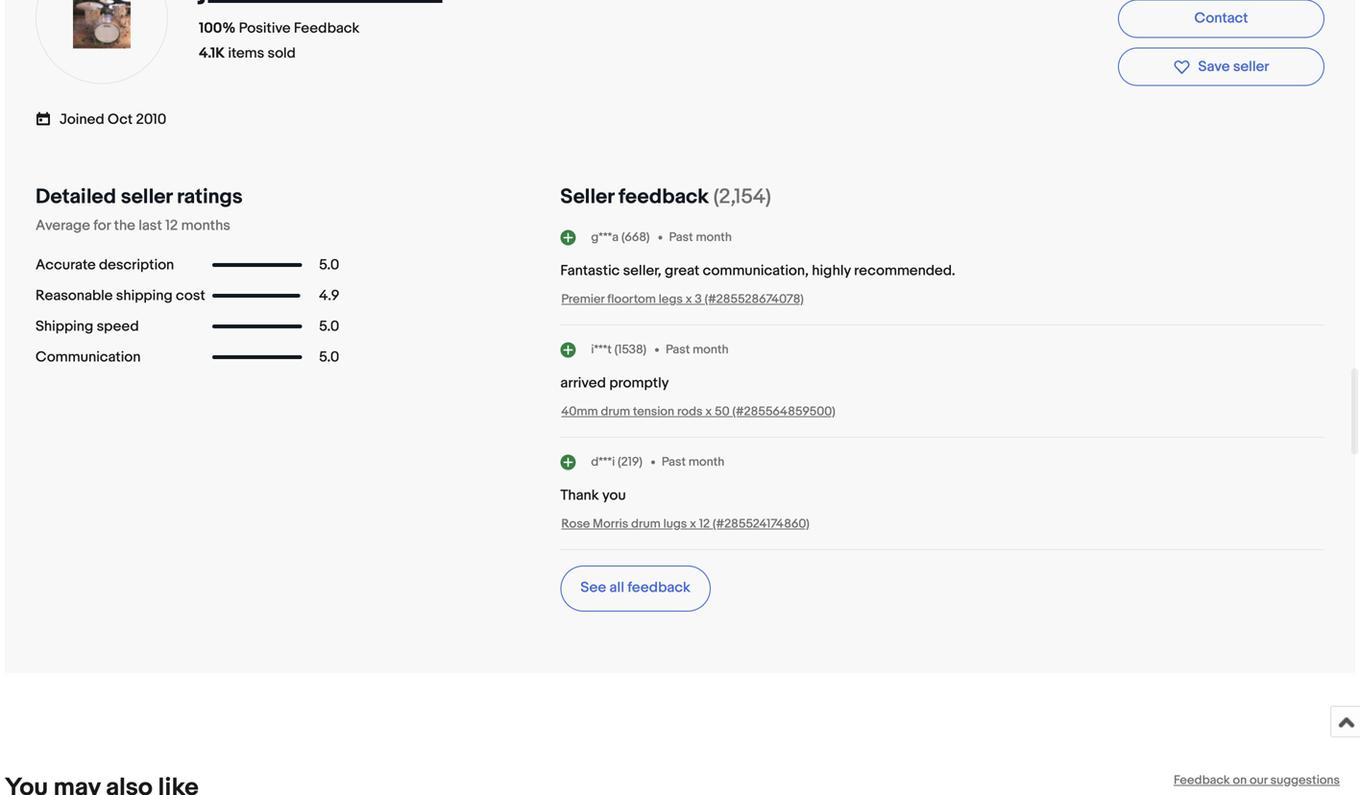Task type: vqa. For each thing, say whether or not it's contained in the screenshot.
Gray
no



Task type: locate. For each thing, give the bounding box(es) containing it.
items
[[228, 45, 265, 62]]

tension
[[633, 405, 675, 420]]

highly
[[812, 262, 851, 280]]

d***i (219)
[[591, 455, 643, 470]]

2 5.0 from the top
[[319, 318, 340, 335]]

save
[[1199, 58, 1231, 75]]

5.0
[[319, 257, 340, 274], [319, 318, 340, 335], [319, 349, 340, 366]]

floortom
[[608, 292, 656, 307]]

our
[[1250, 774, 1268, 789]]

12
[[165, 217, 178, 235], [700, 517, 710, 532]]

2 vertical spatial 5.0
[[319, 349, 340, 366]]

past month for seller,
[[669, 230, 732, 245]]

0 vertical spatial drum
[[601, 405, 631, 420]]

joined
[[60, 111, 104, 128]]

2 vertical spatial x
[[690, 517, 697, 532]]

feedback left on
[[1174, 774, 1231, 789]]

see all feedback
[[581, 580, 691, 597]]

past month down "rods"
[[662, 455, 725, 470]]

(668)
[[622, 230, 650, 245]]

1 horizontal spatial seller
[[1234, 58, 1270, 75]]

1 vertical spatial drum
[[632, 517, 661, 532]]

month for seller,
[[696, 230, 732, 245]]

seller
[[1234, 58, 1270, 75], [121, 185, 172, 210]]

0 vertical spatial feedback
[[294, 20, 360, 37]]

premier
[[562, 292, 605, 307]]

seller inside save seller button
[[1234, 58, 1270, 75]]

detailed
[[36, 185, 116, 210]]

feedback
[[619, 185, 709, 210], [628, 580, 691, 597]]

on
[[1234, 774, 1248, 789]]

2 vertical spatial month
[[689, 455, 725, 470]]

x
[[686, 292, 693, 307], [706, 405, 712, 420], [690, 517, 697, 532]]

1 5.0 from the top
[[319, 257, 340, 274]]

(#285528674078)
[[705, 292, 804, 307]]

legs
[[659, 292, 683, 307]]

all
[[610, 580, 625, 597]]

past for you
[[662, 455, 686, 470]]

0 vertical spatial seller
[[1234, 58, 1270, 75]]

shipping
[[36, 318, 93, 335]]

x for arrived promptly
[[706, 405, 712, 420]]

2010
[[136, 111, 167, 128]]

save seller button
[[1119, 47, 1325, 86]]

promptly
[[610, 375, 669, 392]]

0 vertical spatial month
[[696, 230, 732, 245]]

1 vertical spatial feedback
[[628, 580, 691, 597]]

seller up 'last'
[[121, 185, 172, 210]]

12 right 'last'
[[165, 217, 178, 235]]

0 horizontal spatial feedback
[[294, 20, 360, 37]]

fantastic seller, great communication, highly recommended.
[[561, 262, 956, 280]]

months
[[181, 217, 231, 235]]

reasonable shipping cost
[[36, 287, 205, 305]]

past month down 3
[[666, 342, 729, 357]]

feedback
[[294, 20, 360, 37], [1174, 774, 1231, 789]]

month down the 40mm drum tension rods x 50 (#285564859500) at the bottom of the page
[[689, 455, 725, 470]]

feedback right all
[[628, 580, 691, 597]]

text__icon wrapper image
[[36, 109, 60, 127]]

x for thank you
[[690, 517, 697, 532]]

reasonable
[[36, 287, 113, 305]]

x left 3
[[686, 292, 693, 307]]

description
[[99, 257, 174, 274]]

past right (1538)
[[666, 342, 690, 357]]

month down 3
[[693, 342, 729, 357]]

0 vertical spatial 12
[[165, 217, 178, 235]]

1 vertical spatial 5.0
[[319, 318, 340, 335]]

month
[[696, 230, 732, 245], [693, 342, 729, 357], [689, 455, 725, 470]]

seller right save
[[1234, 58, 1270, 75]]

12 right lugs
[[700, 517, 710, 532]]

month for you
[[689, 455, 725, 470]]

past month up great in the top of the page
[[669, 230, 732, 245]]

x right lugs
[[690, 517, 697, 532]]

jez foden drums image
[[73, 0, 131, 48]]

1 vertical spatial x
[[706, 405, 712, 420]]

contact link
[[1119, 0, 1325, 38]]

0 vertical spatial past
[[669, 230, 694, 245]]

feedback on our suggestions link
[[1174, 774, 1341, 789]]

feedback up "sold"
[[294, 20, 360, 37]]

0 vertical spatial feedback
[[619, 185, 709, 210]]

(2,154)
[[714, 185, 772, 210]]

seller for save
[[1234, 58, 1270, 75]]

1 vertical spatial past
[[666, 342, 690, 357]]

1 horizontal spatial 12
[[700, 517, 710, 532]]

shipping
[[116, 287, 173, 305]]

drum
[[601, 405, 631, 420], [632, 517, 661, 532]]

1 horizontal spatial feedback
[[1174, 774, 1231, 789]]

3
[[695, 292, 702, 307]]

past right "(219)"
[[662, 455, 686, 470]]

fantastic
[[561, 262, 620, 280]]

rose morris drum lugs x 12 (#285524174860)
[[562, 517, 810, 532]]

joined oct 2010
[[60, 111, 167, 128]]

1 horizontal spatial drum
[[632, 517, 661, 532]]

ratings
[[177, 185, 243, 210]]

40mm drum tension rods x 50 (#285564859500) link
[[562, 405, 836, 420]]

100% positive feedback 4.1k items sold
[[199, 20, 360, 62]]

past
[[669, 230, 694, 245], [666, 342, 690, 357], [662, 455, 686, 470]]

(1538)
[[615, 342, 647, 357]]

x left the 50
[[706, 405, 712, 420]]

2 vertical spatial past month
[[662, 455, 725, 470]]

past month
[[669, 230, 732, 245], [666, 342, 729, 357], [662, 455, 725, 470]]

0 vertical spatial 5.0
[[319, 257, 340, 274]]

sold
[[268, 45, 296, 62]]

past up great in the top of the page
[[669, 230, 694, 245]]

1 vertical spatial past month
[[666, 342, 729, 357]]

0 horizontal spatial seller
[[121, 185, 172, 210]]

1 vertical spatial month
[[693, 342, 729, 357]]

1 vertical spatial seller
[[121, 185, 172, 210]]

the
[[114, 217, 135, 235]]

0 vertical spatial past month
[[669, 230, 732, 245]]

2 vertical spatial past
[[662, 455, 686, 470]]

drum down arrived promptly on the top of the page
[[601, 405, 631, 420]]

40mm
[[562, 405, 598, 420]]

communication,
[[703, 262, 809, 280]]

arrived promptly
[[561, 375, 669, 392]]

contact
[[1195, 10, 1249, 27]]

cost
[[176, 287, 205, 305]]

0 horizontal spatial drum
[[601, 405, 631, 420]]

drum left lugs
[[632, 517, 661, 532]]

seller for detailed
[[121, 185, 172, 210]]

month up great in the top of the page
[[696, 230, 732, 245]]

great
[[665, 262, 700, 280]]

rods
[[678, 405, 703, 420]]

1 vertical spatial feedback
[[1174, 774, 1231, 789]]

premier floortom legs x 3 (#285528674078) link
[[562, 292, 804, 307]]

speed
[[97, 318, 139, 335]]

feedback up the (668)
[[619, 185, 709, 210]]



Task type: describe. For each thing, give the bounding box(es) containing it.
save seller
[[1199, 58, 1270, 75]]

seller
[[561, 185, 614, 210]]

g***a
[[591, 230, 619, 245]]

4.1k
[[199, 45, 225, 62]]

5.0 for speed
[[319, 318, 340, 335]]

i***t (1538)
[[591, 342, 647, 357]]

feedback inside 'link'
[[628, 580, 691, 597]]

g***a (668)
[[591, 230, 650, 245]]

oct
[[108, 111, 133, 128]]

rose
[[562, 517, 590, 532]]

thank
[[561, 487, 599, 505]]

5.0 for description
[[319, 257, 340, 274]]

accurate description
[[36, 257, 174, 274]]

seller,
[[623, 262, 662, 280]]

average for the last 12 months
[[36, 217, 231, 235]]

past month for promptly
[[666, 342, 729, 357]]

positive
[[239, 20, 291, 37]]

(219)
[[618, 455, 643, 470]]

month for promptly
[[693, 342, 729, 357]]

suggestions
[[1271, 774, 1341, 789]]

see all feedback link
[[561, 566, 711, 612]]

(#285564859500)
[[733, 405, 836, 420]]

3 5.0 from the top
[[319, 349, 340, 366]]

past for promptly
[[666, 342, 690, 357]]

50
[[715, 405, 730, 420]]

last
[[139, 217, 162, 235]]

i***t
[[591, 342, 612, 357]]

feedback on our suggestions
[[1174, 774, 1341, 789]]

rose morris drum lugs x 12 (#285524174860) link
[[562, 517, 810, 532]]

100%
[[199, 20, 236, 37]]

recommended.
[[855, 262, 956, 280]]

morris
[[593, 517, 629, 532]]

thank you
[[561, 487, 626, 505]]

d***i
[[591, 455, 615, 470]]

see
[[581, 580, 607, 597]]

shipping speed
[[36, 318, 139, 335]]

lugs
[[664, 517, 688, 532]]

you
[[603, 487, 626, 505]]

past for seller,
[[669, 230, 694, 245]]

(#285524174860)
[[713, 517, 810, 532]]

seller feedback (2,154)
[[561, 185, 772, 210]]

for
[[93, 217, 111, 235]]

arrived
[[561, 375, 606, 392]]

40mm drum tension rods x 50 (#285564859500)
[[562, 405, 836, 420]]

average
[[36, 217, 90, 235]]

communication
[[36, 349, 141, 366]]

1 vertical spatial 12
[[700, 517, 710, 532]]

accurate
[[36, 257, 96, 274]]

past month for you
[[662, 455, 725, 470]]

feedback inside 100% positive feedback 4.1k items sold
[[294, 20, 360, 37]]

premier floortom legs x 3 (#285528674078)
[[562, 292, 804, 307]]

detailed seller ratings
[[36, 185, 243, 210]]

0 horizontal spatial 12
[[165, 217, 178, 235]]

4.9
[[319, 287, 340, 305]]

0 vertical spatial x
[[686, 292, 693, 307]]



